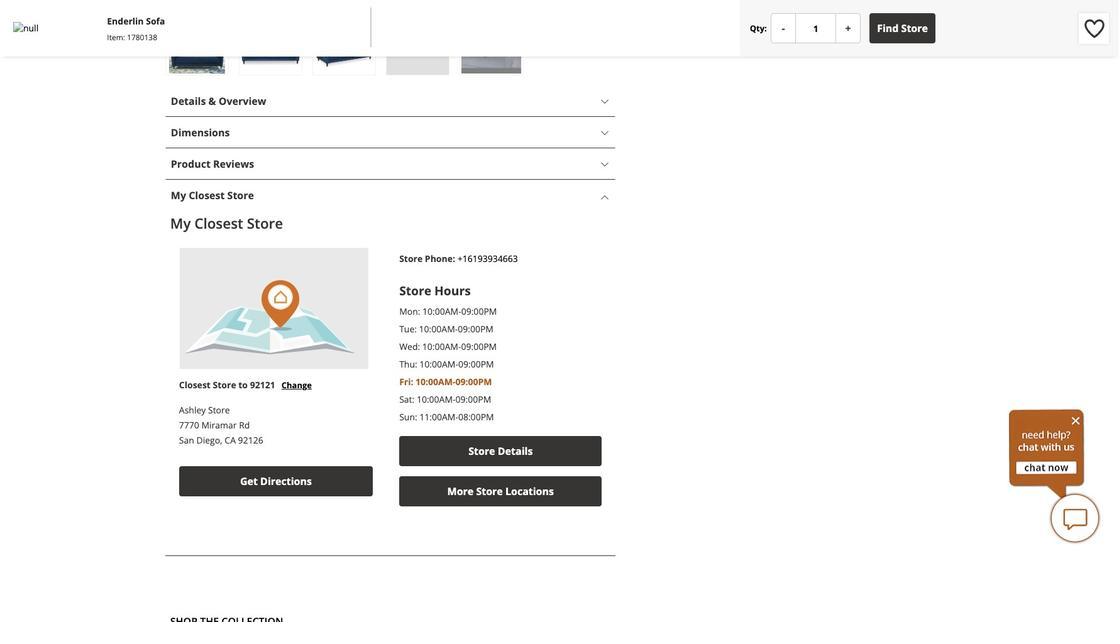 Task type: vqa. For each thing, say whether or not it's contained in the screenshot.
Details
yes



Task type: describe. For each thing, give the bounding box(es) containing it.
thu:
[[399, 358, 417, 370]]

mon: 10:00am-09:00pm tue: 10:00am-09:00pm wed: 10:00am-09:00pm thu: 10:00am-09:00pm fri: 10:00am-09:00pm sat: 10:00am-09:00pm sun: 11:00am-08:00pm
[[399, 306, 497, 423]]

wed:
[[399, 341, 420, 353]]

sat:
[[399, 394, 415, 406]]

+5 button
[[386, 27, 449, 75]]

tue:
[[399, 323, 417, 335]]

closest store to 92121 change
[[179, 379, 312, 391]]

find
[[877, 21, 899, 35]]

sofa
[[146, 15, 165, 27]]

10:00am- right fri:
[[416, 376, 456, 388]]

ca
[[225, 435, 236, 447]]

mon:
[[399, 306, 420, 317]]

hours
[[435, 282, 471, 299]]

ashley
[[179, 404, 206, 416]]

reviews
[[213, 157, 254, 171]]

more
[[447, 485, 474, 499]]

overview
[[219, 94, 266, 108]]

closest store image image
[[179, 248, 368, 370]]

2 vertical spatial closest
[[179, 379, 211, 391]]

enderlin
[[107, 15, 144, 27]]

ashley store 7770 miramar rd san diego,                                  ca 92126
[[179, 404, 263, 447]]

1 vertical spatial my closest store
[[170, 214, 283, 233]]

get directions
[[240, 475, 312, 489]]

1 horizontal spatial details
[[498, 444, 533, 458]]

enderlin sofa item: 1780138
[[107, 15, 165, 43]]

phone:
[[425, 253, 455, 265]]

&
[[208, 94, 216, 108]]

enderlin sofa video 1 image
[[461, 29, 521, 74]]

find store link
[[870, 13, 936, 43]]

details & overview button
[[165, 85, 616, 117]]

rd
[[239, 420, 250, 431]]

92126
[[238, 435, 263, 447]]

item:
[[107, 32, 125, 43]]

diego,
[[196, 435, 222, 447]]

dimensions button
[[165, 117, 616, 148]]

1 vertical spatial closest
[[194, 214, 243, 233]]

sun:
[[399, 411, 417, 423]]

my inside dropdown button
[[171, 189, 186, 202]]

more store locations
[[447, 485, 554, 499]]

get
[[240, 475, 258, 489]]

my closest store button
[[165, 180, 616, 211]]

store details
[[469, 444, 533, 458]]

product reviews button
[[165, 148, 616, 180]]

product
[[171, 157, 211, 171]]

+5
[[413, 45, 423, 57]]

locations
[[506, 485, 554, 499]]

1 vertical spatial my
[[170, 214, 191, 233]]

10:00am- up 11:00am-
[[417, 394, 456, 406]]

store inside ashley store 7770 miramar rd san diego,                                  ca 92126
[[208, 404, 230, 416]]

1780138
[[127, 32, 157, 43]]



Task type: locate. For each thing, give the bounding box(es) containing it.
find store
[[877, 21, 928, 35]]

store inside dropdown button
[[227, 189, 254, 202]]

08:00pm
[[458, 411, 494, 423]]

0 vertical spatial my closest store
[[171, 189, 254, 202]]

+16193934663 link
[[458, 253, 518, 265]]

0 horizontal spatial details
[[171, 94, 206, 108]]

my closest store down product reviews
[[171, 189, 254, 202]]

miramar
[[201, 420, 237, 431]]

my closest store down reviews on the left top of the page
[[170, 214, 283, 233]]

10:00am- down store hours
[[423, 306, 461, 317]]

+16193934663
[[458, 253, 518, 265]]

change link
[[278, 380, 312, 391]]

09:00pm
[[461, 306, 497, 317], [458, 323, 494, 335], [461, 341, 497, 353], [458, 358, 494, 370], [456, 376, 492, 388], [456, 394, 491, 406]]

closest inside dropdown button
[[189, 189, 225, 202]]

store
[[901, 21, 928, 35], [227, 189, 254, 202], [247, 214, 283, 233], [399, 253, 423, 265], [399, 282, 431, 299], [213, 379, 236, 391], [208, 404, 230, 416], [469, 444, 495, 458], [476, 485, 503, 499]]

0 vertical spatial closest
[[189, 189, 225, 202]]

92121
[[250, 379, 275, 391]]

10:00am- right tue: at the left bottom
[[419, 323, 458, 335]]

details
[[171, 94, 206, 108], [498, 444, 533, 458]]

qty:
[[750, 22, 767, 34]]

my closest store inside dropdown button
[[171, 189, 254, 202]]

my
[[171, 189, 186, 202], [170, 214, 191, 233]]

get directions link
[[179, 467, 373, 497]]

dialogue message for liveperson image
[[1009, 409, 1085, 500]]

more store locations link
[[399, 477, 602, 507]]

dimensions
[[171, 126, 230, 140]]

details up locations
[[498, 444, 533, 458]]

enderlin sofa, , large image
[[165, 0, 616, 24], [167, 29, 227, 74], [241, 29, 300, 74], [314, 29, 374, 74]]

0 vertical spatial my
[[171, 189, 186, 202]]

my closest store
[[171, 189, 254, 202], [170, 214, 283, 233]]

None text field
[[795, 13, 836, 43]]

closest
[[189, 189, 225, 202], [194, 214, 243, 233], [179, 379, 211, 391]]

None button
[[771, 13, 796, 43], [836, 13, 861, 43], [771, 13, 796, 43], [836, 13, 861, 43]]

null image
[[13, 22, 38, 35]]

details inside dropdown button
[[171, 94, 206, 108]]

1 vertical spatial details
[[498, 444, 533, 458]]

details & overview
[[171, 94, 266, 108]]

10:00am-
[[423, 306, 461, 317], [419, 323, 458, 335], [422, 341, 461, 353], [420, 358, 458, 370], [416, 376, 456, 388], [417, 394, 456, 406]]

details left &
[[171, 94, 206, 108]]

chat bubble mobile view image
[[1050, 494, 1100, 544]]

san
[[179, 435, 194, 447]]

to
[[238, 379, 248, 391]]

11:00am-
[[420, 411, 458, 423]]

10:00am- right wed:
[[422, 341, 461, 353]]

fri:
[[399, 376, 413, 388]]

store details link
[[399, 436, 602, 467]]

store hours
[[399, 282, 471, 299]]

directions
[[260, 475, 312, 489]]

0 vertical spatial details
[[171, 94, 206, 108]]

product reviews
[[171, 157, 254, 171]]

store phone: +16193934663
[[399, 253, 518, 265]]

change
[[282, 380, 312, 391]]

7770
[[179, 420, 199, 431]]

10:00am- right 'thu:'
[[420, 358, 458, 370]]



